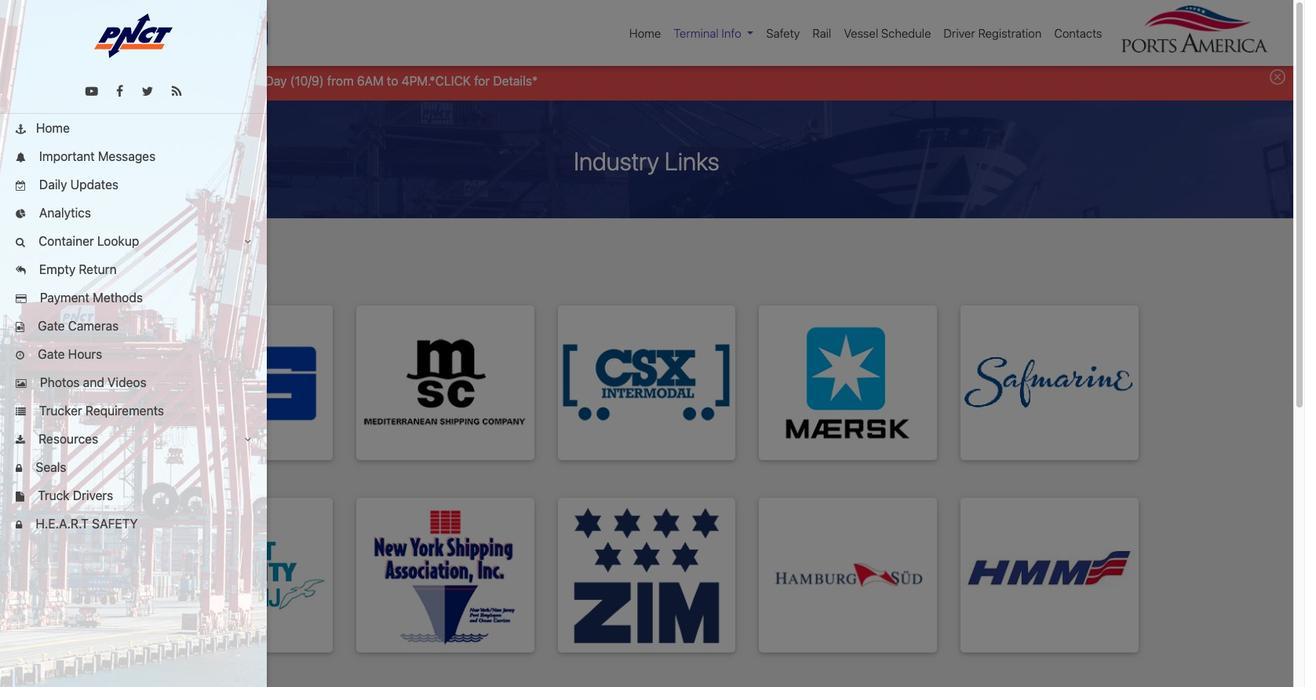 Task type: locate. For each thing, give the bounding box(es) containing it.
0 vertical spatial home link
[[623, 18, 668, 48]]

videos
[[108, 375, 147, 389]]

0 vertical spatial industry links
[[574, 146, 720, 176]]

drivers
[[73, 488, 113, 503]]

home link for the safety link
[[623, 18, 668, 48]]

2 vertical spatial home link
[[67, 242, 101, 256]]

0 vertical spatial gate
[[38, 319, 65, 333]]

analytics
[[36, 206, 91, 220]]

pnct
[[79, 73, 112, 88]]

vessel schedule link
[[838, 18, 938, 48]]

quick
[[16, 26, 47, 40]]

home up the empty return
[[67, 242, 101, 256]]

methods
[[93, 291, 143, 305]]

gate hours link
[[0, 340, 267, 368]]

to
[[387, 73, 398, 88]]

driver
[[944, 26, 976, 40]]

bell image
[[16, 153, 26, 163]]

industry
[[574, 146, 660, 176], [117, 242, 163, 256]]

gate up photos
[[38, 347, 65, 361]]

angle down image
[[245, 435, 251, 445]]

1 vertical spatial gate
[[38, 347, 65, 361]]

2 lock image from the top
[[16, 521, 22, 531]]

lock image inside h.e.a.r.t safety link
[[16, 521, 22, 531]]

vessel
[[844, 26, 879, 40]]

gate cameras
[[35, 319, 119, 333]]

gate down payment
[[38, 319, 65, 333]]

1 horizontal spatial links
[[167, 242, 196, 256]]

vessel schedule
[[844, 26, 932, 40]]

lock image up file icon
[[16, 464, 22, 474]]

lock image
[[16, 464, 22, 474], [16, 521, 22, 531]]

lock image down file icon
[[16, 521, 22, 531]]

photo image
[[16, 379, 26, 389]]

pnct will be open on columbus day (10/9) from 6am to 4pm.*click for details*
[[79, 73, 538, 88]]

photos and videos link
[[0, 368, 267, 397]]

safety
[[92, 517, 138, 531]]

photos and videos
[[37, 375, 147, 389]]

resources link
[[0, 425, 267, 453]]

0 horizontal spatial industry links
[[117, 242, 196, 256]]

2 gate from the top
[[38, 347, 65, 361]]

driver registration link
[[938, 18, 1049, 48]]

gate hours
[[35, 347, 102, 361]]

gate inside gate hours link
[[38, 347, 65, 361]]

home link up messages on the left top of page
[[0, 114, 267, 142]]

schedule
[[882, 26, 932, 40]]

youtube play image
[[85, 85, 98, 97]]

home link up the empty return
[[67, 242, 101, 256]]

be
[[137, 73, 152, 88]]

6am
[[357, 73, 384, 88]]

analytics link
[[0, 199, 267, 227]]

gate inside gate cameras link
[[38, 319, 65, 333]]

on
[[187, 73, 201, 88]]

rail link
[[807, 18, 838, 48]]

h.e.a.r.t safety
[[32, 517, 138, 531]]

(10/9)
[[290, 73, 324, 88]]

driver registration
[[944, 26, 1042, 40]]

seals link
[[0, 453, 267, 481]]

open
[[155, 73, 184, 88]]

1 vertical spatial lock image
[[16, 521, 22, 531]]

safety
[[767, 26, 800, 40]]

calendar check o image
[[16, 181, 26, 191]]

truck drivers
[[35, 488, 113, 503]]

daily updates
[[36, 177, 119, 192]]

quick links link
[[16, 24, 87, 42]]

updates
[[70, 177, 119, 192]]

daily
[[39, 177, 67, 192]]

gate cameras link
[[0, 312, 267, 340]]

home link
[[623, 18, 668, 48], [0, 114, 267, 142], [67, 242, 101, 256]]

0 vertical spatial lock image
[[16, 464, 22, 474]]

1 vertical spatial links
[[665, 146, 720, 176]]

home up pnct will be open on columbus day (10/9) from 6am to 4pm.*click for details* alert
[[630, 26, 661, 40]]

1 horizontal spatial industry
[[574, 146, 660, 176]]

empty return link
[[0, 255, 267, 283]]

will
[[116, 73, 134, 88]]

0 horizontal spatial links
[[50, 26, 78, 40]]

trucker
[[39, 404, 82, 418]]

container lookup link
[[0, 227, 267, 255]]

registration
[[979, 26, 1042, 40]]

lock image inside seals link
[[16, 464, 22, 474]]

requirements
[[85, 404, 164, 418]]

seals
[[32, 460, 66, 474]]

1 vertical spatial home link
[[0, 114, 267, 142]]

0 vertical spatial links
[[50, 26, 78, 40]]

gate
[[38, 319, 65, 333], [38, 347, 65, 361]]

columbus
[[204, 73, 262, 88]]

1 vertical spatial industry
[[117, 242, 163, 256]]

contacts
[[1055, 26, 1103, 40]]

home link up pnct will be open on columbus day (10/9) from 6am to 4pm.*click for details* alert
[[623, 18, 668, 48]]

home up important
[[36, 121, 70, 135]]

lock image for seals
[[16, 464, 22, 474]]

0 vertical spatial industry
[[574, 146, 660, 176]]

links
[[50, 26, 78, 40], [665, 146, 720, 176], [167, 242, 196, 256]]

1 gate from the top
[[38, 319, 65, 333]]

h.e.a.r.t safety link
[[0, 510, 267, 538]]

1 lock image from the top
[[16, 464, 22, 474]]

industry links
[[574, 146, 720, 176], [117, 242, 196, 256]]

search image
[[16, 238, 25, 248]]

empty return
[[36, 262, 117, 276]]

home
[[630, 26, 661, 40], [36, 121, 70, 135], [67, 242, 101, 256]]

resources
[[35, 432, 98, 446]]

pie chart image
[[16, 210, 26, 220]]

1 vertical spatial home
[[36, 121, 70, 135]]

angle down image
[[245, 237, 251, 247]]

truck drivers link
[[0, 481, 267, 510]]



Task type: vqa. For each thing, say whether or not it's contained in the screenshot.
middle 973-
no



Task type: describe. For each thing, give the bounding box(es) containing it.
1 vertical spatial industry links
[[117, 242, 196, 256]]

hours
[[68, 347, 102, 361]]

2 vertical spatial links
[[167, 242, 196, 256]]

photos
[[40, 375, 80, 389]]

list image
[[16, 408, 26, 418]]

details*
[[493, 73, 538, 88]]

important messages link
[[0, 142, 267, 170]]

file image
[[16, 492, 24, 502]]

0 vertical spatial home
[[630, 26, 661, 40]]

facebook image
[[116, 85, 123, 97]]

h.e.a.r.t
[[36, 517, 89, 531]]

1 horizontal spatial industry links
[[574, 146, 720, 176]]

safety link
[[760, 18, 807, 48]]

from
[[327, 73, 354, 88]]

home link for the daily updates link
[[0, 114, 267, 142]]

clock o image
[[16, 351, 24, 361]]

daily updates link
[[0, 170, 267, 199]]

twitter image
[[142, 85, 153, 97]]

container
[[39, 234, 94, 248]]

file movie o image
[[16, 323, 24, 333]]

contacts link
[[1049, 18, 1109, 48]]

truck
[[38, 488, 70, 503]]

return
[[79, 262, 117, 276]]

payment methods link
[[0, 283, 267, 312]]

reply all image
[[16, 266, 26, 276]]

pnct will be open on columbus day (10/9) from 6am to 4pm.*click for details* alert
[[0, 58, 1294, 100]]

trucker requirements link
[[0, 397, 267, 425]]

and
[[83, 375, 104, 389]]

2 horizontal spatial links
[[665, 146, 720, 176]]

gate for gate hours
[[38, 347, 65, 361]]

lock image for h.e.a.r.t safety
[[16, 521, 22, 531]]

important messages
[[36, 149, 156, 163]]

day
[[265, 73, 287, 88]]

lookup
[[97, 234, 139, 248]]

payment methods
[[37, 291, 143, 305]]

0 horizontal spatial industry
[[117, 242, 163, 256]]

pnct will be open on columbus day (10/9) from 6am to 4pm.*click for details* link
[[79, 71, 538, 90]]

payment
[[40, 291, 90, 305]]

2 vertical spatial home
[[67, 242, 101, 256]]

rail
[[813, 26, 832, 40]]

gate for gate cameras
[[38, 319, 65, 333]]

4pm.*click
[[402, 73, 471, 88]]

quick links
[[16, 26, 78, 40]]

trucker requirements
[[36, 404, 164, 418]]

download image
[[16, 436, 25, 446]]

close image
[[1271, 69, 1286, 85]]

rss image
[[172, 85, 182, 97]]

container lookup
[[35, 234, 139, 248]]

messages
[[98, 149, 156, 163]]

cameras
[[68, 319, 119, 333]]

empty
[[39, 262, 76, 276]]

credit card image
[[16, 294, 26, 305]]

important
[[39, 149, 95, 163]]

for
[[474, 73, 490, 88]]

anchor image
[[16, 125, 26, 135]]



